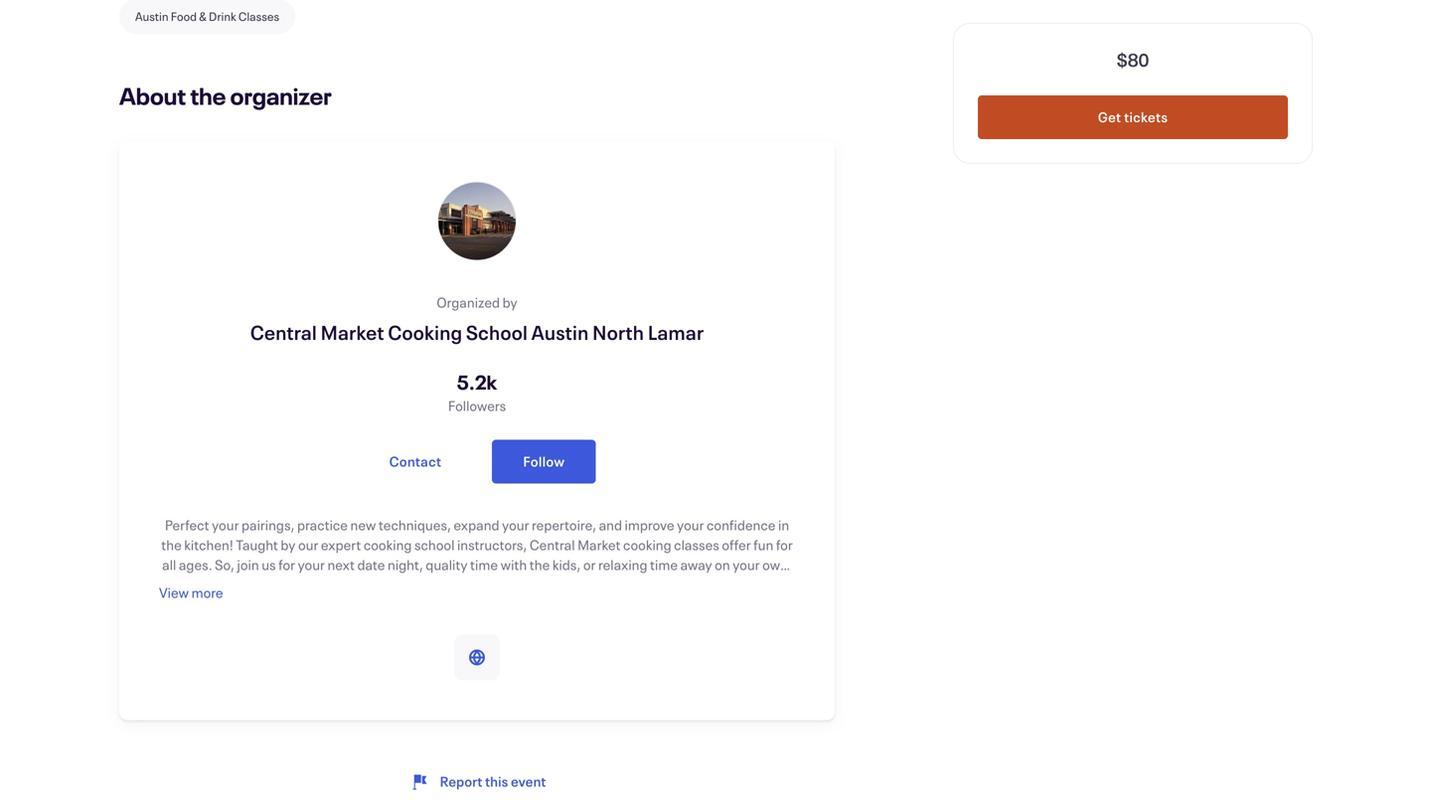Task type: vqa. For each thing, say whether or not it's contained in the screenshot.
Report
yes



Task type: describe. For each thing, give the bounding box(es) containing it.
more
[[191, 584, 223, 602]]

followers
[[448, 397, 506, 415]]

practice
[[297, 516, 348, 534]]

contact button
[[359, 440, 472, 484]]

view more button
[[159, 584, 223, 602]]

central market cooking school austin north lamar link
[[250, 319, 704, 345]]

on
[[715, 556, 730, 574]]

tickets
[[1124, 108, 1168, 126]]

2 cooking from the left
[[623, 536, 672, 554]]

own!
[[763, 556, 792, 574]]

quality
[[426, 556, 468, 574]]

austin food & drink classes link
[[119, 0, 295, 34]]

techniques,
[[379, 516, 451, 534]]

by inside organized by central market cooking school austin north lamar
[[503, 293, 518, 312]]

your down our
[[298, 556, 325, 574]]

event
[[511, 772, 546, 791]]

your up classes
[[677, 516, 704, 534]]

cooking
[[388, 319, 463, 345]]

expand
[[454, 516, 500, 534]]

1 horizontal spatial for
[[776, 536, 793, 554]]

taught
[[236, 536, 278, 554]]

us
[[262, 556, 276, 574]]

5.2k
[[457, 369, 497, 395]]

perfect your pairings, practice new techniques, expand your repertoire, and improve your confidence in the kitchen! taught by our expert cooking school instructors, central market cooking classes offer fun for all ages. so, join us for your next date night, quality time with the kids, or relaxing time away on your own! view more
[[159, 516, 793, 602]]

0 horizontal spatial for
[[279, 556, 295, 574]]

follow button
[[492, 440, 596, 484]]

all
[[162, 556, 176, 574]]

lamar
[[648, 319, 704, 345]]

austin food & drink classes
[[135, 8, 279, 24]]

next
[[328, 556, 355, 574]]

new
[[350, 516, 376, 534]]

and
[[599, 516, 622, 534]]

about the organizer
[[119, 80, 332, 111]]

our
[[298, 536, 319, 554]]

about
[[119, 80, 186, 111]]

pairings,
[[242, 516, 295, 534]]

1 vertical spatial the
[[161, 536, 182, 554]]

north
[[593, 319, 644, 345]]

classes
[[239, 8, 279, 24]]

5.2k followers
[[448, 369, 506, 415]]

kids,
[[553, 556, 581, 574]]

view
[[159, 584, 189, 602]]

this
[[485, 772, 508, 791]]

school
[[466, 319, 528, 345]]

austin inside organized by central market cooking school austin north lamar
[[532, 319, 589, 345]]

organized
[[437, 293, 500, 312]]

1 time from the left
[[470, 556, 498, 574]]

in
[[778, 516, 790, 534]]

school
[[415, 536, 455, 554]]

contact
[[389, 452, 442, 471]]

get
[[1098, 108, 1122, 126]]

report this event
[[440, 772, 546, 791]]

expert
[[321, 536, 361, 554]]

repertoire,
[[532, 516, 597, 534]]

2 horizontal spatial the
[[530, 556, 550, 574]]



Task type: locate. For each thing, give the bounding box(es) containing it.
join
[[237, 556, 259, 574]]

cooking down improve
[[623, 536, 672, 554]]

by left our
[[281, 536, 296, 554]]

report
[[440, 772, 483, 791]]

perfect
[[165, 516, 209, 534]]

central inside organized by central market cooking school austin north lamar
[[250, 319, 317, 345]]

market inside organized by central market cooking school austin north lamar
[[321, 319, 384, 345]]

central inside perfect your pairings, practice new techniques, expand your repertoire, and improve your confidence in the kitchen! taught by our expert cooking school instructors, central market cooking classes offer fun for all ages. so, join us for your next date night, quality time with the kids, or relaxing time away on your own! view more
[[530, 536, 575, 554]]

0 vertical spatial for
[[776, 536, 793, 554]]

0 vertical spatial the
[[190, 80, 226, 111]]

1 horizontal spatial central
[[530, 536, 575, 554]]

confidence
[[707, 516, 776, 534]]

by up school
[[503, 293, 518, 312]]

0 horizontal spatial austin
[[135, 8, 169, 24]]

your up instructors,
[[502, 516, 529, 534]]

your
[[212, 516, 239, 534], [502, 516, 529, 534], [677, 516, 704, 534], [298, 556, 325, 574], [733, 556, 760, 574]]

offer
[[722, 536, 751, 554]]

night,
[[388, 556, 423, 574]]

1 horizontal spatial cooking
[[623, 536, 672, 554]]

time
[[470, 556, 498, 574], [650, 556, 678, 574]]

by inside perfect your pairings, practice new techniques, expand your repertoire, and improve your confidence in the kitchen! taught by our expert cooking school instructors, central market cooking classes offer fun for all ages. so, join us for your next date night, quality time with the kids, or relaxing time away on your own! view more
[[281, 536, 296, 554]]

austin left north
[[532, 319, 589, 345]]

classes
[[674, 536, 720, 554]]

your up 'kitchen!'
[[212, 516, 239, 534]]

austin inside "austin food & drink classes" link
[[135, 8, 169, 24]]

0 vertical spatial by
[[503, 293, 518, 312]]

for down in on the right bottom of page
[[776, 536, 793, 554]]

by
[[503, 293, 518, 312], [281, 536, 296, 554]]

the right with
[[530, 556, 550, 574]]

time down instructors,
[[470, 556, 498, 574]]

get tickets
[[1098, 108, 1168, 126]]

market up or
[[578, 536, 621, 554]]

1 horizontal spatial by
[[503, 293, 518, 312]]

1 vertical spatial central
[[530, 536, 575, 554]]

0 vertical spatial market
[[321, 319, 384, 345]]

1 vertical spatial market
[[578, 536, 621, 554]]

or
[[583, 556, 596, 574]]

instructors,
[[457, 536, 527, 554]]

follow
[[523, 452, 565, 471]]

improve
[[625, 516, 675, 534]]

1 horizontal spatial time
[[650, 556, 678, 574]]

2 vertical spatial the
[[530, 556, 550, 574]]

market left cooking
[[321, 319, 384, 345]]

fun
[[754, 536, 774, 554]]

your down 'offer'
[[733, 556, 760, 574]]

kitchen!
[[184, 536, 233, 554]]

austin left food
[[135, 8, 169, 24]]

market inside perfect your pairings, practice new techniques, expand your repertoire, and improve your confidence in the kitchen! taught by our expert cooking school instructors, central market cooking classes offer fun for all ages. so, join us for your next date night, quality time with the kids, or relaxing time away on your own! view more
[[578, 536, 621, 554]]

1 vertical spatial austin
[[532, 319, 589, 345]]

0 horizontal spatial time
[[470, 556, 498, 574]]

1 vertical spatial by
[[281, 536, 296, 554]]

0 horizontal spatial cooking
[[364, 536, 412, 554]]

0 horizontal spatial central
[[250, 319, 317, 345]]

relaxing
[[598, 556, 648, 574]]

so,
[[215, 556, 235, 574]]

austin
[[135, 8, 169, 24], [532, 319, 589, 345]]

0 horizontal spatial market
[[321, 319, 384, 345]]

0 vertical spatial austin
[[135, 8, 169, 24]]

for right us at left bottom
[[279, 556, 295, 574]]

drink
[[209, 8, 236, 24]]

report this event button
[[376, 760, 578, 804]]

time left away
[[650, 556, 678, 574]]

organizer profile element
[[119, 80, 835, 720]]

market
[[321, 319, 384, 345], [578, 536, 621, 554]]

the
[[190, 80, 226, 111], [161, 536, 182, 554], [530, 556, 550, 574]]

cooking up the "date"
[[364, 536, 412, 554]]

for
[[776, 536, 793, 554], [279, 556, 295, 574]]

central
[[250, 319, 317, 345], [530, 536, 575, 554]]

with
[[501, 556, 527, 574]]

organizer
[[230, 80, 332, 111]]

1 horizontal spatial austin
[[532, 319, 589, 345]]

the up all
[[161, 536, 182, 554]]

food
[[171, 8, 197, 24]]

organized by central market cooking school austin north lamar
[[250, 293, 704, 345]]

0 horizontal spatial by
[[281, 536, 296, 554]]

get tickets button
[[978, 95, 1288, 139]]

away
[[681, 556, 712, 574]]

&
[[199, 8, 207, 24]]

1 horizontal spatial the
[[190, 80, 226, 111]]

ages.
[[179, 556, 212, 574]]

1 horizontal spatial market
[[578, 536, 621, 554]]

0 vertical spatial central
[[250, 319, 317, 345]]

date
[[357, 556, 385, 574]]

$80
[[1117, 48, 1150, 72]]

1 vertical spatial for
[[279, 556, 295, 574]]

0 horizontal spatial the
[[161, 536, 182, 554]]

the right about
[[190, 80, 226, 111]]

2 time from the left
[[650, 556, 678, 574]]

1 cooking from the left
[[364, 536, 412, 554]]

cooking
[[364, 536, 412, 554], [623, 536, 672, 554]]



